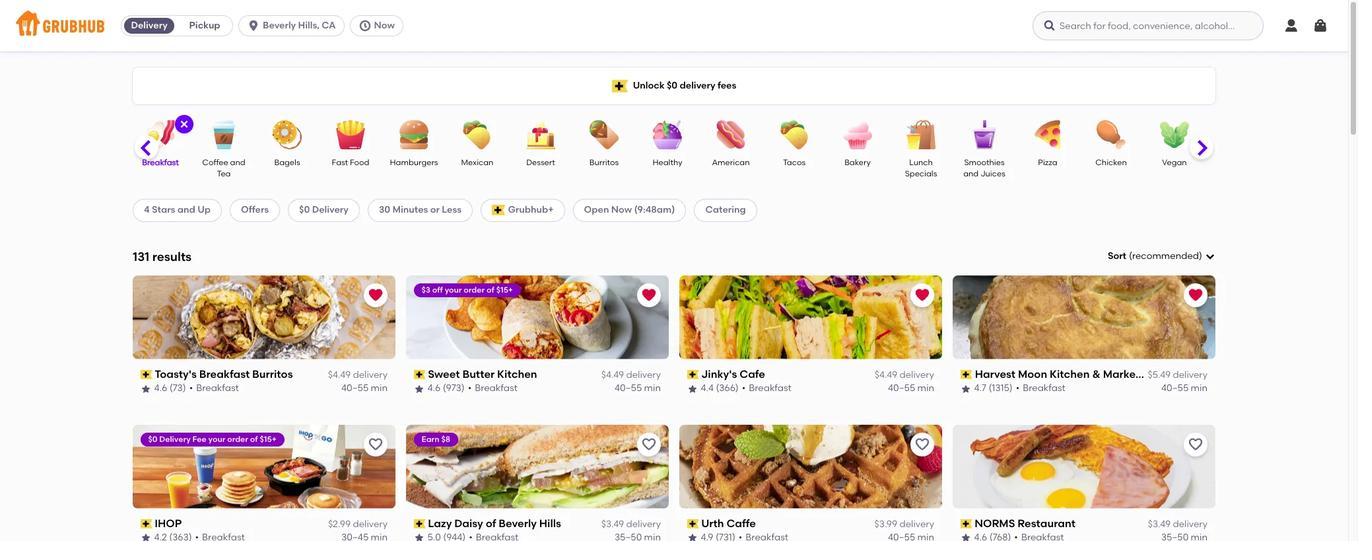 Task type: describe. For each thing, give the bounding box(es) containing it.
$3.99
[[875, 519, 898, 530]]

131 results
[[133, 249, 192, 264]]

1 vertical spatial now
[[612, 204, 632, 216]]

4 stars and up
[[144, 204, 211, 216]]

off
[[433, 285, 444, 294]]

4
[[144, 204, 150, 216]]

asian image
[[1216, 120, 1262, 149]]

fees
[[718, 80, 737, 91]]

coffee
[[202, 158, 228, 167]]

(9:48am)
[[634, 204, 675, 216]]

40–55 for harvest moon kitchen & marketplace
[[1162, 383, 1189, 394]]

breakfast for sweet butter kitchen
[[475, 383, 518, 394]]

saved restaurant button for toasty's breakfast burritos
[[364, 283, 388, 307]]

(
[[1130, 250, 1133, 262]]

&
[[1093, 368, 1101, 380]]

$5.49 delivery
[[1148, 369, 1208, 381]]

and for coffee and tea
[[230, 158, 246, 167]]

$5.49
[[1148, 369, 1171, 381]]

• for butter
[[468, 383, 472, 394]]

0 vertical spatial $15+
[[497, 285, 514, 294]]

pizza
[[1039, 158, 1058, 167]]

chicken image
[[1089, 120, 1135, 149]]

breakfast down breakfast image
[[142, 158, 179, 167]]

chicken
[[1096, 158, 1128, 167]]

subscription pass image for toasty's breakfast burritos
[[141, 370, 152, 379]]

toasty's breakfast burritos logo image
[[133, 275, 396, 359]]

2 vertical spatial of
[[486, 517, 497, 530]]

40–55 for toasty's breakfast burritos
[[342, 383, 369, 394]]

open now (9:48am)
[[584, 204, 675, 216]]

jinky's cafe logo image
[[680, 275, 943, 359]]

smoothies and juices
[[964, 158, 1006, 179]]

star icon image for toasty's breakfast burritos
[[141, 383, 151, 394]]

save this restaurant image for norms restaurant
[[1188, 436, 1204, 452]]

subscription pass image for norms restaurant
[[961, 519, 973, 528]]

dessert image
[[518, 120, 564, 149]]

results
[[152, 249, 192, 264]]

saved restaurant button for jinky's cafe
[[911, 283, 935, 307]]

2 vertical spatial and
[[178, 204, 195, 216]]

subscription pass image for sweet butter kitchen
[[414, 370, 426, 379]]

norms restaurant logo image
[[953, 425, 1216, 508]]

• breakfast for breakfast
[[190, 383, 239, 394]]

delivery for $0 delivery fee your order of $15+
[[160, 434, 191, 444]]

• breakfast for cafe
[[743, 383, 792, 394]]

subscription pass image for jinky's cafe
[[688, 370, 699, 379]]

open
[[584, 204, 609, 216]]

lazy daisy of beverly hills
[[429, 517, 562, 530]]

0 vertical spatial of
[[487, 285, 495, 294]]

save this restaurant image for urth caffe
[[915, 436, 931, 452]]

$4.49 delivery for burritos
[[328, 369, 388, 381]]

american image
[[708, 120, 754, 149]]

40–55 min for harvest moon kitchen & marketplace
[[1162, 383, 1208, 394]]

1 horizontal spatial your
[[445, 285, 462, 294]]

$3.49 delivery for lazy daisy of beverly hills
[[602, 519, 661, 530]]

$4.49 delivery for kitchen
[[602, 369, 661, 381]]

less
[[442, 204, 462, 216]]

2 saved restaurant image from the left
[[641, 287, 657, 303]]

bakery
[[845, 158, 871, 167]]

tea
[[217, 169, 231, 179]]

dessert
[[527, 158, 555, 167]]

urth
[[702, 517, 725, 530]]

juices
[[981, 169, 1006, 179]]

specials
[[905, 169, 938, 179]]

moon
[[1019, 368, 1048, 380]]

svg image inside main navigation navigation
[[1044, 19, 1057, 32]]

unlock
[[633, 80, 665, 91]]

stars
[[152, 204, 175, 216]]

vegan image
[[1152, 120, 1198, 149]]

$4.49 for kitchen
[[602, 369, 624, 381]]

$3
[[422, 285, 431, 294]]

none field containing sort
[[1108, 250, 1216, 263]]

4.4
[[702, 383, 714, 394]]

sort
[[1108, 250, 1127, 262]]

fast
[[332, 158, 348, 167]]

lazy
[[429, 517, 452, 530]]

fee
[[193, 434, 207, 444]]

0 horizontal spatial $15+
[[260, 434, 277, 444]]

hills
[[540, 517, 562, 530]]

delivery for breakfast
[[353, 369, 388, 381]]

40–55 min for sweet butter kitchen
[[615, 383, 661, 394]]

subscription pass image for ihop
[[141, 519, 152, 528]]

harvest
[[976, 368, 1016, 380]]

smoothies
[[965, 158, 1005, 167]]

hills,
[[298, 20, 320, 31]]

earn $8
[[422, 434, 451, 444]]

breakfast image
[[137, 120, 184, 149]]

0 vertical spatial order
[[464, 285, 485, 294]]

vegan
[[1163, 158, 1188, 167]]

4 save this restaurant button from the left
[[1184, 432, 1208, 456]]

mexican image
[[454, 120, 501, 149]]

(73)
[[170, 383, 186, 394]]

$0 for $0 delivery fee your order of $15+
[[149, 434, 158, 444]]

now button
[[350, 15, 409, 36]]

• for moon
[[1017, 383, 1020, 394]]

)
[[1200, 250, 1203, 262]]

breakfast for toasty's breakfast burritos
[[197, 383, 239, 394]]

caffe
[[727, 517, 757, 530]]

$3.99 delivery
[[875, 519, 935, 530]]

0 vertical spatial $0
[[667, 80, 678, 91]]

subscription pass image for lazy daisy of beverly hills
[[414, 519, 426, 528]]

4.4 (366)
[[702, 383, 739, 394]]

bagels image
[[264, 120, 310, 149]]

catering
[[706, 204, 746, 216]]

3 save this restaurant button from the left
[[911, 432, 935, 456]]

$3.49 for lazy daisy of beverly hills
[[602, 519, 624, 530]]

ihop logo image
[[133, 425, 396, 508]]

coffee and tea
[[202, 158, 246, 179]]

Search for food, convenience, alcohol... search field
[[1033, 11, 1264, 40]]

30
[[379, 204, 391, 216]]

beverly hills, ca button
[[239, 15, 350, 36]]

cafe
[[740, 368, 766, 380]]

main navigation navigation
[[0, 0, 1349, 52]]

star icon image for sweet butter kitchen
[[414, 383, 425, 394]]

grubhub plus flag logo image for unlock $0 delivery fees
[[612, 80, 628, 92]]

marketplace
[[1104, 368, 1170, 380]]

tacos image
[[772, 120, 818, 149]]

smoothies and juices image
[[962, 120, 1008, 149]]

delivery for butter
[[627, 369, 661, 381]]

delivery for restaurant
[[1174, 519, 1208, 530]]

up
[[198, 204, 211, 216]]

urth caffe
[[702, 517, 757, 530]]

• for breakfast
[[190, 383, 193, 394]]

earn
[[422, 434, 440, 444]]

40–55 for jinky's cafe
[[889, 383, 916, 394]]

2 save this restaurant button from the left
[[637, 432, 661, 456]]

beverly hills, ca
[[263, 20, 336, 31]]

breakfast right toasty's
[[200, 368, 250, 380]]

norms restaurant
[[976, 517, 1076, 530]]



Task type: locate. For each thing, give the bounding box(es) containing it.
delivery for daisy
[[627, 519, 661, 530]]

delivery down fast
[[312, 204, 349, 216]]

$0 delivery
[[299, 204, 349, 216]]

ihop
[[155, 517, 182, 530]]

1 save this restaurant button from the left
[[364, 432, 388, 456]]

2 vertical spatial delivery
[[160, 434, 191, 444]]

2 saved restaurant button from the left
[[637, 283, 661, 307]]

2 $3.49 delivery from the left
[[1149, 519, 1208, 530]]

0 vertical spatial your
[[445, 285, 462, 294]]

1 vertical spatial $15+
[[260, 434, 277, 444]]

3 40–55 from the left
[[889, 383, 916, 394]]

2 horizontal spatial $4.49 delivery
[[875, 369, 935, 381]]

food
[[350, 158, 370, 167]]

coffee and tea image
[[201, 120, 247, 149]]

kitchen for moon
[[1050, 368, 1090, 380]]

your right the fee
[[209, 434, 226, 444]]

1 vertical spatial $0
[[299, 204, 310, 216]]

star icon image for jinky's cafe
[[688, 383, 698, 394]]

bagels
[[274, 158, 300, 167]]

2 • from the left
[[468, 383, 472, 394]]

0 vertical spatial now
[[374, 20, 395, 31]]

1 horizontal spatial $15+
[[497, 285, 514, 294]]

and up the tea
[[230, 158, 246, 167]]

2 horizontal spatial $0
[[667, 80, 678, 91]]

min
[[371, 383, 388, 394], [644, 383, 661, 394], [918, 383, 935, 394], [1191, 383, 1208, 394]]

toasty's
[[155, 368, 197, 380]]

lunch specials
[[905, 158, 938, 179]]

1 kitchen from the left
[[498, 368, 538, 380]]

0 horizontal spatial kitchen
[[498, 368, 538, 380]]

grubhub plus flag logo image for grubhub+
[[492, 205, 506, 216]]

star icon image for norms restaurant
[[961, 533, 972, 541]]

0 horizontal spatial save this restaurant image
[[915, 436, 931, 452]]

breakfast down cafe
[[750, 383, 792, 394]]

4.6
[[155, 383, 168, 394], [428, 383, 441, 394]]

beverly inside button
[[263, 20, 296, 31]]

None field
[[1108, 250, 1216, 263]]

harvest moon kitchen & marketplace logo image
[[953, 275, 1216, 359]]

3 saved restaurant button from the left
[[911, 283, 935, 307]]

breakfast for jinky's cafe
[[750, 383, 792, 394]]

pizza image
[[1025, 120, 1072, 149]]

now
[[374, 20, 395, 31], [612, 204, 632, 216]]

1 save this restaurant image from the left
[[368, 436, 384, 452]]

star icon image for harvest moon kitchen & marketplace
[[961, 383, 972, 394]]

$4.49 for burritos
[[328, 369, 351, 381]]

healthy
[[653, 158, 683, 167]]

$3.49 delivery
[[602, 519, 661, 530], [1149, 519, 1208, 530]]

1 4.6 from the left
[[155, 383, 168, 394]]

$0 right unlock
[[667, 80, 678, 91]]

grubhub+
[[508, 204, 554, 216]]

breakfast
[[142, 158, 179, 167], [200, 368, 250, 380], [197, 383, 239, 394], [475, 383, 518, 394], [750, 383, 792, 394], [1024, 383, 1066, 394]]

40–55 for sweet butter kitchen
[[615, 383, 642, 394]]

0 horizontal spatial $3.49
[[602, 519, 624, 530]]

1 horizontal spatial save this restaurant image
[[641, 436, 657, 452]]

• right (973) on the bottom left
[[468, 383, 472, 394]]

sweet butter kitchen
[[429, 368, 538, 380]]

1 $3.49 from the left
[[602, 519, 624, 530]]

healthy image
[[645, 120, 691, 149]]

jinky's
[[702, 368, 738, 380]]

saved restaurant image for harvest moon kitchen & marketplace
[[1188, 287, 1204, 303]]

burritos down toasty's breakfast burritos logo
[[253, 368, 293, 380]]

0 vertical spatial svg image
[[1044, 19, 1057, 32]]

1 40–55 from the left
[[342, 383, 369, 394]]

0 horizontal spatial $4.49 delivery
[[328, 369, 388, 381]]

1 saved restaurant button from the left
[[364, 283, 388, 307]]

1 horizontal spatial $3.49 delivery
[[1149, 519, 1208, 530]]

1 vertical spatial burritos
[[253, 368, 293, 380]]

4 • from the left
[[1017, 383, 1020, 394]]

3 $4.49 delivery from the left
[[875, 369, 935, 381]]

0 horizontal spatial beverly
[[263, 20, 296, 31]]

save this restaurant image
[[915, 436, 931, 452], [1188, 436, 1204, 452]]

pickup button
[[177, 15, 233, 36]]

burritos image
[[581, 120, 628, 149]]

1 $4.49 delivery from the left
[[328, 369, 388, 381]]

1 horizontal spatial 4.6
[[428, 383, 441, 394]]

min for toasty's breakfast burritos
[[371, 383, 388, 394]]

burritos
[[590, 158, 619, 167], [253, 368, 293, 380]]

your right "off"
[[445, 285, 462, 294]]

star icon image for lazy daisy of beverly hills
[[414, 533, 425, 541]]

•
[[190, 383, 193, 394], [468, 383, 472, 394], [743, 383, 746, 394], [1017, 383, 1020, 394]]

saved restaurant image for jinky's cafe
[[915, 287, 931, 303]]

urth caffe logo image
[[680, 425, 943, 508]]

0 horizontal spatial $0
[[149, 434, 158, 444]]

hamburgers image
[[391, 120, 437, 149]]

subscription pass image left jinky's at the bottom
[[688, 370, 699, 379]]

1 horizontal spatial and
[[230, 158, 246, 167]]

harvest moon kitchen & marketplace
[[976, 368, 1170, 380]]

delivery for cafe
[[900, 369, 935, 381]]

min for jinky's cafe
[[918, 383, 935, 394]]

saved restaurant button for harvest moon kitchen & marketplace
[[1184, 283, 1208, 307]]

burritos down burritos "image"
[[590, 158, 619, 167]]

40–55 min for toasty's breakfast burritos
[[342, 383, 388, 394]]

your
[[445, 285, 462, 294], [209, 434, 226, 444]]

of
[[487, 285, 495, 294], [251, 434, 258, 444], [486, 517, 497, 530]]

• for cafe
[[743, 383, 746, 394]]

svg image
[[1284, 18, 1300, 34], [1313, 18, 1329, 34], [247, 19, 260, 32], [358, 19, 372, 32], [179, 119, 190, 129]]

4.6 for toasty's breakfast burritos
[[155, 383, 168, 394]]

save this restaurant image for lazy daisy of beverly hills
[[641, 436, 657, 452]]

2 $4.49 delivery from the left
[[602, 369, 661, 381]]

order right "off"
[[464, 285, 485, 294]]

delivery for $0 delivery
[[312, 204, 349, 216]]

• breakfast for butter
[[468, 383, 518, 394]]

lunch
[[910, 158, 933, 167]]

4 min from the left
[[1191, 383, 1208, 394]]

0 horizontal spatial 4.6
[[155, 383, 168, 394]]

hamburgers
[[390, 158, 438, 167]]

$3.49 for norms restaurant
[[1149, 519, 1171, 530]]

breakfast down sweet butter kitchen
[[475, 383, 518, 394]]

4 saved restaurant image from the left
[[1188, 287, 1204, 303]]

min for harvest moon kitchen & marketplace
[[1191, 383, 1208, 394]]

lazy daisy of beverly hills logo image
[[406, 425, 669, 508]]

0 horizontal spatial and
[[178, 204, 195, 216]]

grubhub plus flag logo image left unlock
[[612, 80, 628, 92]]

• right (73)
[[190, 383, 193, 394]]

40–55 min for jinky's cafe
[[889, 383, 935, 394]]

2 40–55 min from the left
[[615, 383, 661, 394]]

1 horizontal spatial grubhub plus flag logo image
[[612, 80, 628, 92]]

4 saved restaurant button from the left
[[1184, 283, 1208, 307]]

lunch specials image
[[898, 120, 945, 149]]

1 horizontal spatial kitchen
[[1050, 368, 1090, 380]]

1 horizontal spatial $4.49
[[602, 369, 624, 381]]

beverly left hills
[[499, 517, 537, 530]]

subscription pass image left sweet
[[414, 370, 426, 379]]

save this restaurant image
[[368, 436, 384, 452], [641, 436, 657, 452]]

2 kitchen from the left
[[1050, 368, 1090, 380]]

1 horizontal spatial $3.49
[[1149, 519, 1171, 530]]

svg image
[[1044, 19, 1057, 32], [1206, 251, 1216, 262]]

breakfast down toasty's breakfast burritos
[[197, 383, 239, 394]]

1 vertical spatial of
[[251, 434, 258, 444]]

2 $4.49 from the left
[[602, 369, 624, 381]]

subscription pass image left urth
[[688, 519, 699, 528]]

2 save this restaurant image from the left
[[641, 436, 657, 452]]

subscription pass image for urth caffe
[[688, 519, 699, 528]]

0 horizontal spatial order
[[228, 434, 249, 444]]

1 horizontal spatial save this restaurant image
[[1188, 436, 1204, 452]]

kitchen right butter
[[498, 368, 538, 380]]

min for sweet butter kitchen
[[644, 383, 661, 394]]

2 min from the left
[[644, 383, 661, 394]]

and inside smoothies and juices
[[964, 169, 979, 179]]

breakfast down moon on the right of the page
[[1024, 383, 1066, 394]]

and
[[230, 158, 246, 167], [964, 169, 979, 179], [178, 204, 195, 216]]

0 horizontal spatial $3.49 delivery
[[602, 519, 661, 530]]

3 min from the left
[[918, 383, 935, 394]]

of right the fee
[[251, 434, 258, 444]]

0 horizontal spatial now
[[374, 20, 395, 31]]

• breakfast down toasty's breakfast burritos
[[190, 383, 239, 394]]

2 40–55 from the left
[[615, 383, 642, 394]]

delivery
[[131, 20, 168, 31], [312, 204, 349, 216], [160, 434, 191, 444]]

(973)
[[443, 383, 465, 394]]

• breakfast down cafe
[[743, 383, 792, 394]]

2 horizontal spatial $4.49
[[875, 369, 898, 381]]

0 vertical spatial and
[[230, 158, 246, 167]]

order
[[464, 285, 485, 294], [228, 434, 249, 444]]

(366)
[[717, 383, 739, 394]]

4.6 for sweet butter kitchen
[[428, 383, 441, 394]]

subscription pass image left the harvest at the bottom
[[961, 370, 973, 379]]

tacos
[[783, 158, 806, 167]]

1 vertical spatial delivery
[[312, 204, 349, 216]]

or
[[431, 204, 440, 216]]

1 horizontal spatial now
[[612, 204, 632, 216]]

$0 for $0 delivery
[[299, 204, 310, 216]]

0 vertical spatial burritos
[[590, 158, 619, 167]]

order right the fee
[[228, 434, 249, 444]]

bakery image
[[835, 120, 881, 149]]

grubhub plus flag logo image
[[612, 80, 628, 92], [492, 205, 506, 216]]

4 40–55 from the left
[[1162, 383, 1189, 394]]

1 min from the left
[[371, 383, 388, 394]]

0 vertical spatial delivery
[[131, 20, 168, 31]]

4 40–55 min from the left
[[1162, 383, 1208, 394]]

svg image inside beverly hills, ca button
[[247, 19, 260, 32]]

1 horizontal spatial burritos
[[590, 158, 619, 167]]

• breakfast down sweet butter kitchen
[[468, 383, 518, 394]]

1 horizontal spatial order
[[464, 285, 485, 294]]

2 save this restaurant image from the left
[[1188, 436, 1204, 452]]

delivery button
[[122, 15, 177, 36]]

• breakfast down moon on the right of the page
[[1017, 383, 1066, 394]]

0 vertical spatial beverly
[[263, 20, 296, 31]]

4.6 (73)
[[155, 383, 186, 394]]

of right daisy
[[486, 517, 497, 530]]

2 vertical spatial $0
[[149, 434, 158, 444]]

4.7
[[975, 383, 987, 394]]

fast food image
[[328, 120, 374, 149]]

kitchen left &
[[1050, 368, 1090, 380]]

0 horizontal spatial save this restaurant image
[[368, 436, 384, 452]]

1 • from the left
[[190, 383, 193, 394]]

delivery for moon
[[1174, 369, 1208, 381]]

3 saved restaurant image from the left
[[915, 287, 931, 303]]

subscription pass image left ihop
[[141, 519, 152, 528]]

beverly left "hills,"
[[263, 20, 296, 31]]

1 horizontal spatial beverly
[[499, 517, 537, 530]]

0 horizontal spatial your
[[209, 434, 226, 444]]

3 $4.49 from the left
[[875, 369, 898, 381]]

0 horizontal spatial $4.49
[[328, 369, 351, 381]]

subscription pass image
[[688, 370, 699, 379], [961, 370, 973, 379], [688, 519, 699, 528]]

1 save this restaurant image from the left
[[915, 436, 931, 452]]

now right open
[[612, 204, 632, 216]]

sweet butter kitchen logo image
[[406, 275, 669, 359]]

$0 right offers
[[299, 204, 310, 216]]

sweet
[[429, 368, 460, 380]]

• breakfast for moon
[[1017, 383, 1066, 394]]

jinky's cafe
[[702, 368, 766, 380]]

1 $4.49 from the left
[[328, 369, 351, 381]]

0 vertical spatial grubhub plus flag logo image
[[612, 80, 628, 92]]

4.6 down sweet
[[428, 383, 441, 394]]

0 horizontal spatial svg image
[[1044, 19, 1057, 32]]

grubhub plus flag logo image left grubhub+
[[492, 205, 506, 216]]

kitchen for butter
[[498, 368, 538, 380]]

$2.99 delivery
[[328, 519, 388, 530]]

1 vertical spatial svg image
[[1206, 251, 1216, 262]]

• breakfast
[[190, 383, 239, 394], [468, 383, 518, 394], [743, 383, 792, 394], [1017, 383, 1066, 394]]

4.7 (1315)
[[975, 383, 1013, 394]]

saved restaurant button
[[364, 283, 388, 307], [637, 283, 661, 307], [911, 283, 935, 307], [1184, 283, 1208, 307]]

delivery for caffe
[[900, 519, 935, 530]]

4.6 (973)
[[428, 383, 465, 394]]

subscription pass image left lazy
[[414, 519, 426, 528]]

unlock $0 delivery fees
[[633, 80, 737, 91]]

star icon image for ihop
[[141, 533, 151, 541]]

131
[[133, 249, 150, 264]]

1 horizontal spatial svg image
[[1206, 251, 1216, 262]]

delivery left pickup
[[131, 20, 168, 31]]

1 horizontal spatial $4.49 delivery
[[602, 369, 661, 381]]

• right (366)
[[743, 383, 746, 394]]

save this restaurant image for ihop
[[368, 436, 384, 452]]

2 • breakfast from the left
[[468, 383, 518, 394]]

3 40–55 min from the left
[[889, 383, 935, 394]]

2 horizontal spatial and
[[964, 169, 979, 179]]

now right ca
[[374, 20, 395, 31]]

delivery inside 'button'
[[131, 20, 168, 31]]

kitchen
[[498, 368, 538, 380], [1050, 368, 1090, 380]]

and for smoothies and juices
[[964, 169, 979, 179]]

1 40–55 min from the left
[[342, 383, 388, 394]]

recommended
[[1133, 250, 1200, 262]]

3 • from the left
[[743, 383, 746, 394]]

4.6 left (73)
[[155, 383, 168, 394]]

subscription pass image for harvest moon kitchen & marketplace
[[961, 370, 973, 379]]

delivery left the fee
[[160, 434, 191, 444]]

subscription pass image left toasty's
[[141, 370, 152, 379]]

$0 delivery fee your order of $15+
[[149, 434, 277, 444]]

star icon image
[[141, 383, 151, 394], [414, 383, 425, 394], [688, 383, 698, 394], [961, 383, 972, 394], [141, 533, 151, 541], [414, 533, 425, 541], [688, 533, 698, 541], [961, 533, 972, 541]]

star icon image for urth caffe
[[688, 533, 698, 541]]

(1315)
[[990, 383, 1013, 394]]

1 vertical spatial beverly
[[499, 517, 537, 530]]

2 4.6 from the left
[[428, 383, 441, 394]]

0 horizontal spatial burritos
[[253, 368, 293, 380]]

1 saved restaurant image from the left
[[368, 287, 384, 303]]

2 $3.49 from the left
[[1149, 519, 1171, 530]]

$3.49
[[602, 519, 624, 530], [1149, 519, 1171, 530]]

toasty's breakfast burritos
[[155, 368, 293, 380]]

american
[[712, 158, 750, 167]]

save this restaurant button
[[364, 432, 388, 456], [637, 432, 661, 456], [911, 432, 935, 456], [1184, 432, 1208, 456]]

saved restaurant image for toasty's breakfast burritos
[[368, 287, 384, 303]]

norms
[[976, 517, 1016, 530]]

sort ( recommended )
[[1108, 250, 1203, 262]]

$3.49 delivery for norms restaurant
[[1149, 519, 1208, 530]]

saved restaurant image
[[368, 287, 384, 303], [641, 287, 657, 303], [915, 287, 931, 303], [1188, 287, 1204, 303]]

subscription pass image left "norms"
[[961, 519, 973, 528]]

minutes
[[393, 204, 428, 216]]

daisy
[[455, 517, 484, 530]]

now inside "button"
[[374, 20, 395, 31]]

4 • breakfast from the left
[[1017, 383, 1066, 394]]

$0 left the fee
[[149, 434, 158, 444]]

and inside the coffee and tea
[[230, 158, 246, 167]]

0 horizontal spatial grubhub plus flag logo image
[[492, 205, 506, 216]]

butter
[[463, 368, 495, 380]]

$2.99
[[328, 519, 351, 530]]

1 horizontal spatial $0
[[299, 204, 310, 216]]

1 • breakfast from the left
[[190, 383, 239, 394]]

of right "off"
[[487, 285, 495, 294]]

fast food
[[332, 158, 370, 167]]

1 $3.49 delivery from the left
[[602, 519, 661, 530]]

1 vertical spatial grubhub plus flag logo image
[[492, 205, 506, 216]]

3 • breakfast from the left
[[743, 383, 792, 394]]

svg image inside field
[[1206, 251, 1216, 262]]

mexican
[[461, 158, 494, 167]]

and down the smoothies
[[964, 169, 979, 179]]

svg image inside now "button"
[[358, 19, 372, 32]]

40–55
[[342, 383, 369, 394], [615, 383, 642, 394], [889, 383, 916, 394], [1162, 383, 1189, 394]]

• right (1315)
[[1017, 383, 1020, 394]]

restaurant
[[1019, 517, 1076, 530]]

1 vertical spatial and
[[964, 169, 979, 179]]

1 vertical spatial your
[[209, 434, 226, 444]]

$8
[[442, 434, 451, 444]]

and left up
[[178, 204, 195, 216]]

breakfast for harvest moon kitchen & marketplace
[[1024, 383, 1066, 394]]

subscription pass image
[[141, 370, 152, 379], [414, 370, 426, 379], [141, 519, 152, 528], [414, 519, 426, 528], [961, 519, 973, 528]]

1 vertical spatial order
[[228, 434, 249, 444]]

ca
[[322, 20, 336, 31]]

$0
[[667, 80, 678, 91], [299, 204, 310, 216], [149, 434, 158, 444]]



Task type: vqa. For each thing, say whether or not it's contained in the screenshot.
the bottom Proteins)
no



